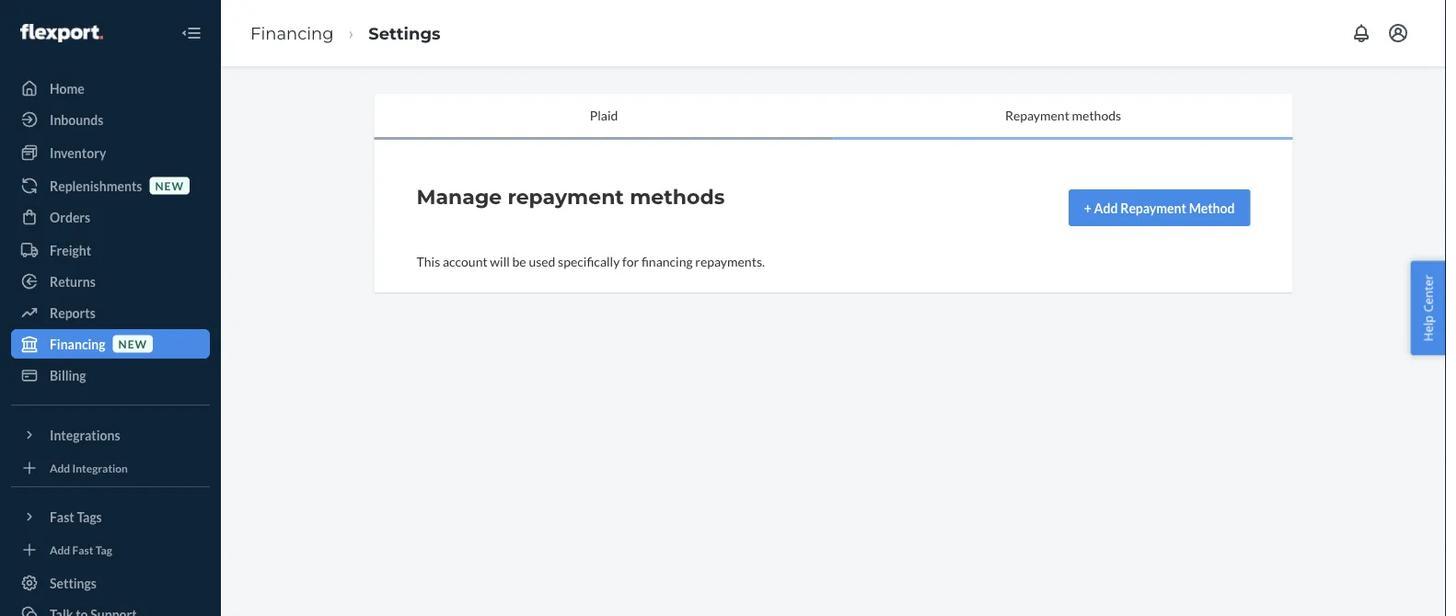 Task type: describe. For each thing, give the bounding box(es) containing it.
settings link inside breadcrumbs navigation
[[368, 23, 441, 43]]

repayments.
[[695, 254, 765, 269]]

reports
[[50, 305, 96, 321]]

methods inside the manage repayment methods + add repayment method
[[630, 185, 725, 209]]

+
[[1084, 200, 1092, 216]]

1 vertical spatial settings link
[[11, 569, 210, 598]]

method
[[1189, 200, 1235, 216]]

be
[[512, 254, 526, 269]]

orders
[[50, 209, 90, 225]]

0 vertical spatial repayment
[[1005, 108, 1069, 123]]

new for financing
[[118, 337, 147, 351]]

home link
[[11, 74, 210, 103]]

returns link
[[11, 267, 210, 296]]

add integration link
[[11, 457, 210, 480]]

1 horizontal spatial methods
[[1072, 108, 1121, 123]]

fast tags
[[50, 509, 102, 525]]

financing
[[641, 254, 693, 269]]

open account menu image
[[1387, 22, 1409, 44]]

1 vertical spatial financing
[[50, 336, 105, 352]]

reports link
[[11, 298, 210, 328]]

add for add fast tag
[[50, 543, 70, 557]]

help
[[1420, 316, 1436, 342]]

add fast tag
[[50, 543, 112, 557]]

repayment inside the manage repayment methods + add repayment method
[[1120, 200, 1187, 216]]

used
[[529, 254, 555, 269]]

account
[[443, 254, 488, 269]]

inbounds link
[[11, 105, 210, 134]]

open notifications image
[[1350, 22, 1372, 44]]

inbounds
[[50, 112, 103, 127]]

returns
[[50, 274, 96, 289]]

will
[[490, 254, 510, 269]]

help center
[[1420, 275, 1436, 342]]

tag
[[95, 543, 112, 557]]

fast tags button
[[11, 503, 210, 532]]

orders link
[[11, 203, 210, 232]]

financing link
[[250, 23, 334, 43]]

manage repayment methods + add repayment method
[[417, 185, 1235, 216]]

add integration
[[50, 462, 128, 475]]



Task type: vqa. For each thing, say whether or not it's contained in the screenshot.
Quote Order button
no



Task type: locate. For each thing, give the bounding box(es) containing it.
close navigation image
[[180, 22, 203, 44]]

new for replenishments
[[155, 179, 184, 192]]

new
[[155, 179, 184, 192], [118, 337, 147, 351]]

methods
[[1072, 108, 1121, 123], [630, 185, 725, 209]]

freight
[[50, 243, 91, 258]]

settings
[[368, 23, 441, 43], [50, 576, 97, 591]]

0 horizontal spatial settings
[[50, 576, 97, 591]]

2 vertical spatial add
[[50, 543, 70, 557]]

center
[[1420, 275, 1436, 313]]

1 vertical spatial new
[[118, 337, 147, 351]]

this account will be used specifically for financing repayments.
[[417, 254, 765, 269]]

+ add repayment method button
[[1069, 190, 1250, 226]]

integration
[[72, 462, 128, 475]]

help center button
[[1411, 261, 1446, 356]]

1 horizontal spatial financing
[[250, 23, 334, 43]]

specifically
[[558, 254, 620, 269]]

tags
[[77, 509, 102, 525]]

0 horizontal spatial new
[[118, 337, 147, 351]]

this
[[417, 254, 440, 269]]

replenishments
[[50, 178, 142, 194]]

0 vertical spatial settings
[[368, 23, 441, 43]]

fast
[[50, 509, 74, 525], [72, 543, 93, 557]]

new down reports link
[[118, 337, 147, 351]]

freight link
[[11, 236, 210, 265]]

settings link
[[368, 23, 441, 43], [11, 569, 210, 598]]

add down the fast tags
[[50, 543, 70, 557]]

1 vertical spatial settings
[[50, 576, 97, 591]]

0 vertical spatial financing
[[250, 23, 334, 43]]

0 vertical spatial new
[[155, 179, 184, 192]]

1 horizontal spatial repayment
[[1120, 200, 1187, 216]]

new up orders link
[[155, 179, 184, 192]]

billing link
[[11, 361, 210, 390]]

repayment methods
[[1005, 108, 1121, 123]]

1 horizontal spatial settings
[[368, 23, 441, 43]]

0 vertical spatial settings link
[[368, 23, 441, 43]]

0 horizontal spatial repayment
[[1005, 108, 1069, 123]]

0 horizontal spatial financing
[[50, 336, 105, 352]]

flexport logo image
[[20, 24, 103, 42]]

repayment
[[1005, 108, 1069, 123], [1120, 200, 1187, 216]]

0 vertical spatial add
[[1094, 200, 1118, 216]]

1 vertical spatial add
[[50, 462, 70, 475]]

add left "integration"
[[50, 462, 70, 475]]

fast left tag
[[72, 543, 93, 557]]

plaid
[[590, 108, 618, 123]]

integrations button
[[11, 421, 210, 450]]

1 vertical spatial fast
[[72, 543, 93, 557]]

integrations
[[50, 428, 120, 443]]

0 horizontal spatial settings link
[[11, 569, 210, 598]]

0 horizontal spatial methods
[[630, 185, 725, 209]]

1 vertical spatial methods
[[630, 185, 725, 209]]

1 horizontal spatial settings link
[[368, 23, 441, 43]]

billing
[[50, 368, 86, 383]]

add for add integration
[[50, 462, 70, 475]]

1 vertical spatial repayment
[[1120, 200, 1187, 216]]

1 horizontal spatial new
[[155, 179, 184, 192]]

fast left tags
[[50, 509, 74, 525]]

add inside the manage repayment methods + add repayment method
[[1094, 200, 1118, 216]]

breadcrumbs navigation
[[236, 6, 455, 60]]

0 vertical spatial fast
[[50, 509, 74, 525]]

settings inside breadcrumbs navigation
[[368, 23, 441, 43]]

financing
[[250, 23, 334, 43], [50, 336, 105, 352]]

add fast tag link
[[11, 539, 210, 562]]

inventory
[[50, 145, 106, 161]]

settings inside 'link'
[[50, 576, 97, 591]]

add right +
[[1094, 200, 1118, 216]]

fast inside dropdown button
[[50, 509, 74, 525]]

0 vertical spatial methods
[[1072, 108, 1121, 123]]

for
[[622, 254, 639, 269]]

manage
[[417, 185, 502, 209]]

add
[[1094, 200, 1118, 216], [50, 462, 70, 475], [50, 543, 70, 557]]

financing inside breadcrumbs navigation
[[250, 23, 334, 43]]

inventory link
[[11, 138, 210, 168]]

home
[[50, 81, 85, 96]]

repayment
[[508, 185, 624, 209]]



